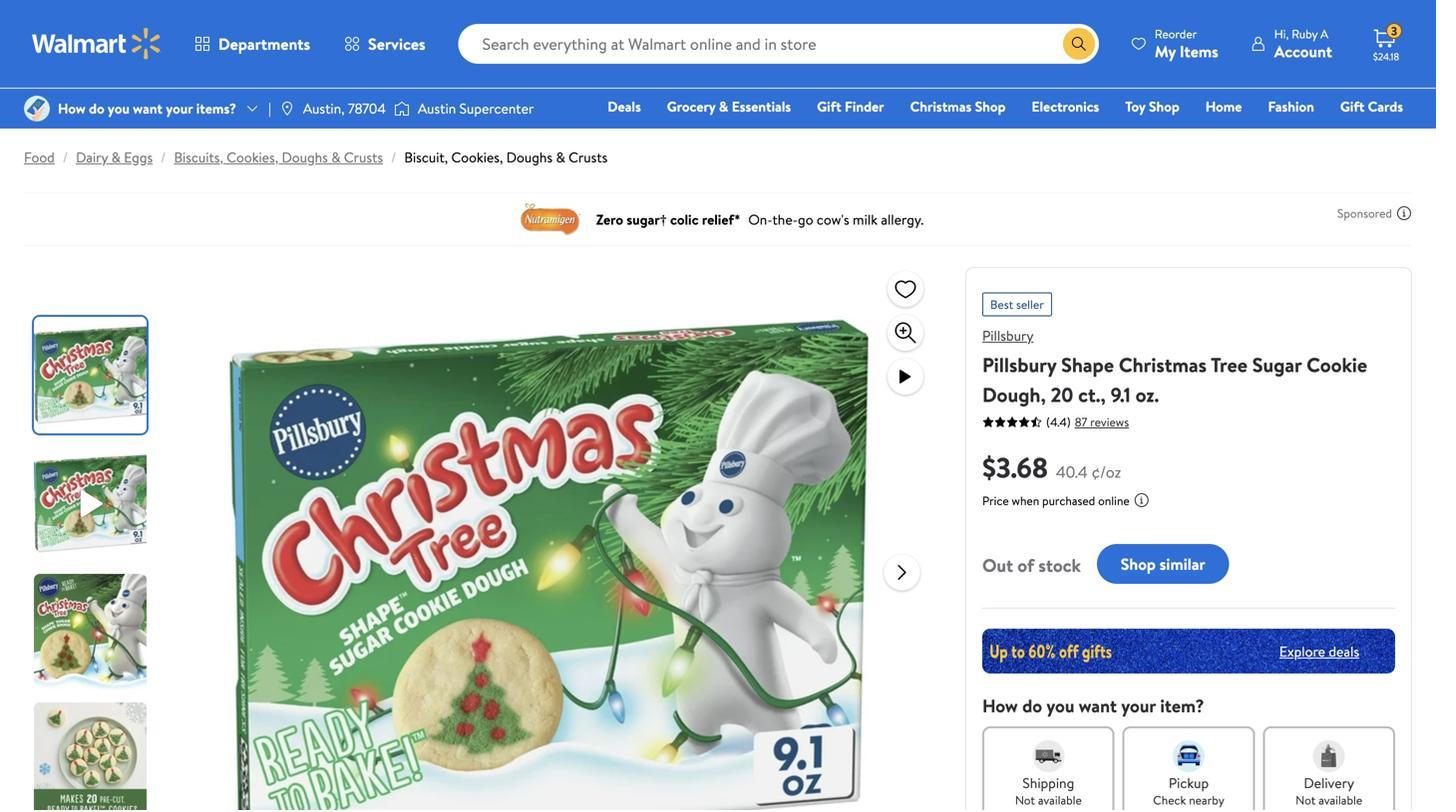 Task type: locate. For each thing, give the bounding box(es) containing it.
0 vertical spatial pillsbury
[[982, 326, 1034, 346]]

delivery not available
[[1296, 774, 1363, 809]]

biscuits,
[[174, 148, 223, 167]]

1 horizontal spatial  image
[[279, 101, 295, 117]]

crusts down '78704' at the left top of page
[[344, 148, 383, 167]]

food
[[24, 148, 55, 167]]

your
[[166, 99, 193, 118], [1121, 694, 1156, 719]]

your left item?
[[1121, 694, 1156, 719]]

0 horizontal spatial want
[[133, 99, 163, 118]]

home link
[[1197, 96, 1251, 117]]

do up the intent image for shipping
[[1022, 694, 1042, 719]]

1 vertical spatial your
[[1121, 694, 1156, 719]]

1 horizontal spatial gift
[[1340, 97, 1365, 116]]

want up eggs
[[133, 99, 163, 118]]

0 vertical spatial how
[[58, 99, 86, 118]]

gift
[[817, 97, 841, 116], [1340, 97, 1365, 116]]

intent image for pickup image
[[1173, 741, 1205, 773]]

pillsbury shape christmas tree sugar cookie dough, 20 ct., 9.1 oz. - image 2 of 11 image
[[34, 446, 151, 563]]

2 horizontal spatial /
[[391, 148, 396, 167]]

christmas shop
[[910, 97, 1006, 116]]

/
[[63, 148, 68, 167], [161, 148, 166, 167], [391, 148, 396, 167]]

1 pillsbury from the top
[[982, 326, 1034, 346]]

grocery & essentials
[[667, 97, 791, 116]]

cookies, down |
[[227, 148, 278, 167]]

shop left similar
[[1121, 553, 1156, 575]]

1 horizontal spatial your
[[1121, 694, 1156, 719]]

how for how do you want your item?
[[982, 694, 1018, 719]]

0 horizontal spatial available
[[1038, 792, 1082, 809]]

0 vertical spatial christmas
[[910, 97, 972, 116]]

0 vertical spatial you
[[108, 99, 130, 118]]

1 cookies, from the left
[[227, 148, 278, 167]]

my
[[1155, 40, 1176, 62]]

1 horizontal spatial /
[[161, 148, 166, 167]]

gift left finder
[[817, 97, 841, 116]]

Search search field
[[458, 24, 1099, 64]]

toy
[[1125, 97, 1146, 116]]

registry link
[[1165, 124, 1234, 145]]

1 vertical spatial pillsbury
[[982, 351, 1057, 379]]

nearby
[[1189, 792, 1225, 809]]

1 vertical spatial do
[[1022, 694, 1042, 719]]

0 horizontal spatial you
[[108, 99, 130, 118]]

how do you want your item?
[[982, 694, 1204, 719]]

 image for austin, 78704
[[279, 101, 295, 117]]

shop left electronics link
[[975, 97, 1006, 116]]

available inside delivery not available
[[1319, 792, 1363, 809]]

0 horizontal spatial gift
[[817, 97, 841, 116]]

explore deals link
[[1272, 634, 1367, 670]]

2 not from the left
[[1296, 792, 1316, 809]]

doughs down austin,
[[282, 148, 328, 167]]

1 vertical spatial you
[[1047, 694, 1075, 719]]

crusts
[[344, 148, 383, 167], [569, 148, 608, 167]]

deals
[[608, 97, 641, 116]]

toy shop link
[[1116, 96, 1189, 117]]

gift left 'cards'
[[1340, 97, 1365, 116]]

0 horizontal spatial not
[[1015, 792, 1035, 809]]

christmas
[[910, 97, 972, 116], [1119, 351, 1207, 379]]

price
[[982, 493, 1009, 510]]

1 horizontal spatial you
[[1047, 694, 1075, 719]]

electronics
[[1032, 97, 1099, 116]]

intent image for delivery image
[[1313, 741, 1345, 773]]

out of stock
[[982, 554, 1081, 578]]

1 crusts from the left
[[344, 148, 383, 167]]

you for how do you want your item?
[[1047, 694, 1075, 719]]

eggs
[[124, 148, 153, 167]]

want left item?
[[1079, 694, 1117, 719]]

&
[[719, 97, 728, 116], [111, 148, 121, 167], [331, 148, 341, 167], [556, 148, 565, 167]]

biscuit,
[[404, 148, 448, 167]]

reviews
[[1090, 414, 1129, 431]]

not inside delivery not available
[[1296, 792, 1316, 809]]

home
[[1206, 97, 1242, 116]]

0 horizontal spatial /
[[63, 148, 68, 167]]

2 horizontal spatial  image
[[394, 99, 410, 119]]

/ left biscuit,
[[391, 148, 396, 167]]

you up the intent image for shipping
[[1047, 694, 1075, 719]]

2 available from the left
[[1319, 792, 1363, 809]]

0 horizontal spatial do
[[89, 99, 104, 118]]

check
[[1153, 792, 1186, 809]]

food / dairy & eggs / biscuits, cookies, doughs & crusts / biscuit, cookies, doughs & crusts
[[24, 148, 608, 167]]

not down the intent image for shipping
[[1015, 792, 1035, 809]]

87
[[1075, 414, 1088, 431]]

crusts down deals link in the top left of the page
[[569, 148, 608, 167]]

1 horizontal spatial available
[[1319, 792, 1363, 809]]

explore deals
[[1280, 642, 1359, 662]]

intent image for shipping image
[[1033, 741, 1065, 773]]

pillsbury down best
[[982, 326, 1034, 346]]

1 horizontal spatial not
[[1296, 792, 1316, 809]]

christmas right finder
[[910, 97, 972, 116]]

legal information image
[[1134, 493, 1150, 509]]

not
[[1015, 792, 1035, 809], [1296, 792, 1316, 809]]

1 / from the left
[[63, 148, 68, 167]]

1 horizontal spatial do
[[1022, 694, 1042, 719]]

not inside shipping not available
[[1015, 792, 1035, 809]]

3
[[1391, 23, 1398, 40]]

services
[[368, 33, 426, 55]]

do up the "dairy" on the left
[[89, 99, 104, 118]]

one debit link
[[1242, 124, 1327, 145]]

0 horizontal spatial  image
[[24, 96, 50, 122]]

your left items?
[[166, 99, 193, 118]]

1 horizontal spatial cookies,
[[451, 148, 503, 167]]

departments
[[218, 33, 310, 55]]

next media item image
[[890, 561, 914, 585]]

 image right |
[[279, 101, 295, 117]]

services button
[[327, 20, 442, 68]]

biscuits, cookies, doughs & crusts link
[[174, 148, 383, 167]]

1 vertical spatial how
[[982, 694, 1018, 719]]

0 vertical spatial want
[[133, 99, 163, 118]]

 image
[[24, 96, 50, 122], [394, 99, 410, 119], [279, 101, 295, 117]]

9.1
[[1111, 381, 1131, 409]]

not down intent image for delivery
[[1296, 792, 1316, 809]]

how do you want your items?
[[58, 99, 236, 118]]

shipping
[[1023, 774, 1074, 793]]

dairy
[[76, 148, 108, 167]]

food link
[[24, 148, 55, 167]]

1 not from the left
[[1015, 792, 1035, 809]]

2 doughs from the left
[[506, 148, 553, 167]]

cookies, down austin supercenter
[[451, 148, 503, 167]]

(4.4)
[[1046, 414, 1071, 431]]

gift inside gift cards registry
[[1340, 97, 1365, 116]]

1 horizontal spatial crusts
[[569, 148, 608, 167]]

shop
[[975, 97, 1006, 116], [1149, 97, 1180, 116], [1121, 553, 1156, 575]]

pillsbury up dough,
[[982, 351, 1057, 379]]

how up the "dairy" on the left
[[58, 99, 86, 118]]

$3.68
[[982, 448, 1048, 487]]

0 horizontal spatial doughs
[[282, 148, 328, 167]]

1 horizontal spatial how
[[982, 694, 1018, 719]]

search icon image
[[1071, 36, 1087, 52]]

available down the intent image for shipping
[[1038, 792, 1082, 809]]

pickup
[[1169, 774, 1209, 793]]

¢/oz
[[1092, 461, 1121, 483]]

how
[[58, 99, 86, 118], [982, 694, 1018, 719]]

view video image
[[894, 365, 918, 389]]

/ right food link
[[63, 148, 68, 167]]

0 vertical spatial do
[[89, 99, 104, 118]]

0 horizontal spatial crusts
[[344, 148, 383, 167]]

cookies,
[[227, 148, 278, 167], [451, 148, 503, 167]]

finder
[[845, 97, 884, 116]]

20
[[1051, 381, 1074, 409]]

how up shipping not available
[[982, 694, 1018, 719]]

available down intent image for delivery
[[1319, 792, 1363, 809]]

2 / from the left
[[161, 148, 166, 167]]

electronics link
[[1023, 96, 1108, 117]]

stock
[[1039, 554, 1081, 578]]

87 reviews link
[[1071, 414, 1129, 431]]

doughs down supercenter
[[506, 148, 553, 167]]

1 horizontal spatial want
[[1079, 694, 1117, 719]]

1 vertical spatial christmas
[[1119, 351, 1207, 379]]

gift for finder
[[817, 97, 841, 116]]

2 gift from the left
[[1340, 97, 1365, 116]]

shop inside "button"
[[1121, 553, 1156, 575]]

you
[[108, 99, 130, 118], [1047, 694, 1075, 719]]

1 horizontal spatial doughs
[[506, 148, 553, 167]]

your for items?
[[166, 99, 193, 118]]

items?
[[196, 99, 236, 118]]

Walmart Site-Wide search field
[[458, 24, 1099, 64]]

account
[[1274, 40, 1333, 62]]

sugar
[[1252, 351, 1302, 379]]

0 horizontal spatial cookies,
[[227, 148, 278, 167]]

essentials
[[732, 97, 791, 116]]

austin, 78704
[[303, 99, 386, 118]]

walmart image
[[32, 28, 162, 60]]

registry
[[1174, 125, 1225, 144]]

shop right toy
[[1149, 97, 1180, 116]]

0 horizontal spatial your
[[166, 99, 193, 118]]

/ right eggs
[[161, 148, 166, 167]]

seller
[[1016, 296, 1044, 313]]

available inside shipping not available
[[1038, 792, 1082, 809]]

0 horizontal spatial how
[[58, 99, 86, 118]]

pickup check nearby
[[1153, 774, 1225, 809]]

1 horizontal spatial christmas
[[1119, 351, 1207, 379]]

available
[[1038, 792, 1082, 809], [1319, 792, 1363, 809]]

christmas up oz.
[[1119, 351, 1207, 379]]

want
[[133, 99, 163, 118], [1079, 694, 1117, 719]]

1 available from the left
[[1038, 792, 1082, 809]]

0 vertical spatial your
[[166, 99, 193, 118]]

1 vertical spatial want
[[1079, 694, 1117, 719]]

0 horizontal spatial christmas
[[910, 97, 972, 116]]

$24.18
[[1373, 50, 1399, 63]]

best seller
[[990, 296, 1044, 313]]

1 gift from the left
[[817, 97, 841, 116]]

 image right '78704' at the left top of page
[[394, 99, 410, 119]]

you up dairy & eggs link
[[108, 99, 130, 118]]

 image up food
[[24, 96, 50, 122]]



Task type: describe. For each thing, give the bounding box(es) containing it.
do for how do you want your item?
[[1022, 694, 1042, 719]]

shape
[[1061, 351, 1114, 379]]

not for shipping
[[1015, 792, 1035, 809]]

dairy & eggs link
[[76, 148, 153, 167]]

gift cards registry
[[1174, 97, 1403, 144]]

gift finder
[[817, 97, 884, 116]]

hi,
[[1274, 25, 1289, 42]]

want for items?
[[133, 99, 163, 118]]

best
[[990, 296, 1013, 313]]

price when purchased online
[[982, 493, 1130, 510]]

shop similar
[[1121, 553, 1206, 575]]

 image for how do you want your items?
[[24, 96, 50, 122]]

gift for cards
[[1340, 97, 1365, 116]]

supercenter
[[459, 99, 534, 118]]

cards
[[1368, 97, 1403, 116]]

2 cookies, from the left
[[451, 148, 503, 167]]

shipping not available
[[1015, 774, 1082, 809]]

of
[[1018, 554, 1034, 578]]

cookie
[[1307, 351, 1368, 379]]

delivery
[[1304, 774, 1354, 793]]

not for delivery
[[1296, 792, 1316, 809]]

2 crusts from the left
[[569, 148, 608, 167]]

$3.68 40.4 ¢/oz
[[982, 448, 1121, 487]]

|
[[268, 99, 271, 118]]

deals link
[[599, 96, 650, 117]]

walmart+ link
[[1335, 124, 1412, 145]]

(4.4) 87 reviews
[[1046, 414, 1129, 431]]

40.4
[[1056, 461, 1088, 483]]

ct.,
[[1078, 381, 1106, 409]]

austin,
[[303, 99, 345, 118]]

grocery & essentials link
[[658, 96, 800, 117]]

you for how do you want your items?
[[108, 99, 130, 118]]

zoom image modal image
[[894, 321, 918, 345]]

austin supercenter
[[418, 99, 534, 118]]

up to sixty percent off deals. shop now. image
[[982, 629, 1395, 674]]

tree
[[1211, 351, 1248, 379]]

similar
[[1160, 553, 1206, 575]]

hi, ruby a account
[[1274, 25, 1333, 62]]

shop similar button
[[1097, 545, 1230, 584]]

want for item?
[[1079, 694, 1117, 719]]

 image for austin supercenter
[[394, 99, 410, 119]]

walmart+
[[1344, 125, 1403, 144]]

fashion
[[1268, 97, 1314, 116]]

pillsbury shape christmas tree sugar cookie dough, 20 ct., 9.1 oz. image
[[230, 267, 868, 811]]

pillsbury link
[[982, 326, 1034, 346]]

add to favorites list, pillsbury shape christmas tree sugar cookie dough, 20 ct., 9.1 oz. image
[[894, 277, 918, 302]]

reorder
[[1155, 25, 1197, 42]]

a
[[1321, 25, 1329, 42]]

oz.
[[1136, 381, 1159, 409]]

shop for toy shop
[[1149, 97, 1180, 116]]

2 pillsbury from the top
[[982, 351, 1057, 379]]

departments button
[[178, 20, 327, 68]]

grocery
[[667, 97, 716, 116]]

3 / from the left
[[391, 148, 396, 167]]

ruby
[[1292, 25, 1318, 42]]

pillsbury shape christmas tree sugar cookie dough, 20 ct., 9.1 oz. - image 4 of 11 image
[[34, 703, 151, 811]]

toy shop
[[1125, 97, 1180, 116]]

your for item?
[[1121, 694, 1156, 719]]

how for how do you want your items?
[[58, 99, 86, 118]]

available for delivery
[[1319, 792, 1363, 809]]

pillsbury shape christmas tree sugar cookie dough, 20 ct., 9.1 oz. - image 1 of 11 image
[[34, 317, 151, 434]]

reorder my items
[[1155, 25, 1219, 62]]

fashion link
[[1259, 96, 1323, 117]]

christmas inside the pillsbury pillsbury shape christmas tree sugar cookie dough, 20 ct., 9.1 oz.
[[1119, 351, 1207, 379]]

explore
[[1280, 642, 1326, 662]]

when
[[1012, 493, 1039, 510]]

one debit
[[1250, 125, 1318, 144]]

one
[[1250, 125, 1280, 144]]

austin
[[418, 99, 456, 118]]

biscuit, cookies, doughs & crusts link
[[404, 148, 608, 167]]

gift cards link
[[1331, 96, 1412, 117]]

pillsbury shape christmas tree sugar cookie dough, 20 ct., 9.1 oz. - image 3 of 11 image
[[34, 575, 151, 691]]

items
[[1180, 40, 1219, 62]]

deals
[[1329, 642, 1359, 662]]

out
[[982, 554, 1013, 578]]

christmas shop link
[[901, 96, 1015, 117]]

ad disclaimer and feedback image
[[1396, 205, 1412, 221]]

sponsored
[[1338, 205, 1392, 222]]

available for shipping
[[1038, 792, 1082, 809]]

dough,
[[982, 381, 1046, 409]]

item?
[[1160, 694, 1204, 719]]

1 doughs from the left
[[282, 148, 328, 167]]

online
[[1098, 493, 1130, 510]]

78704
[[348, 99, 386, 118]]

pillsbury pillsbury shape christmas tree sugar cookie dough, 20 ct., 9.1 oz.
[[982, 326, 1368, 409]]

shop for christmas shop
[[975, 97, 1006, 116]]

do for how do you want your items?
[[89, 99, 104, 118]]



Task type: vqa. For each thing, say whether or not it's contained in the screenshot.
first cookies, from the right
yes



